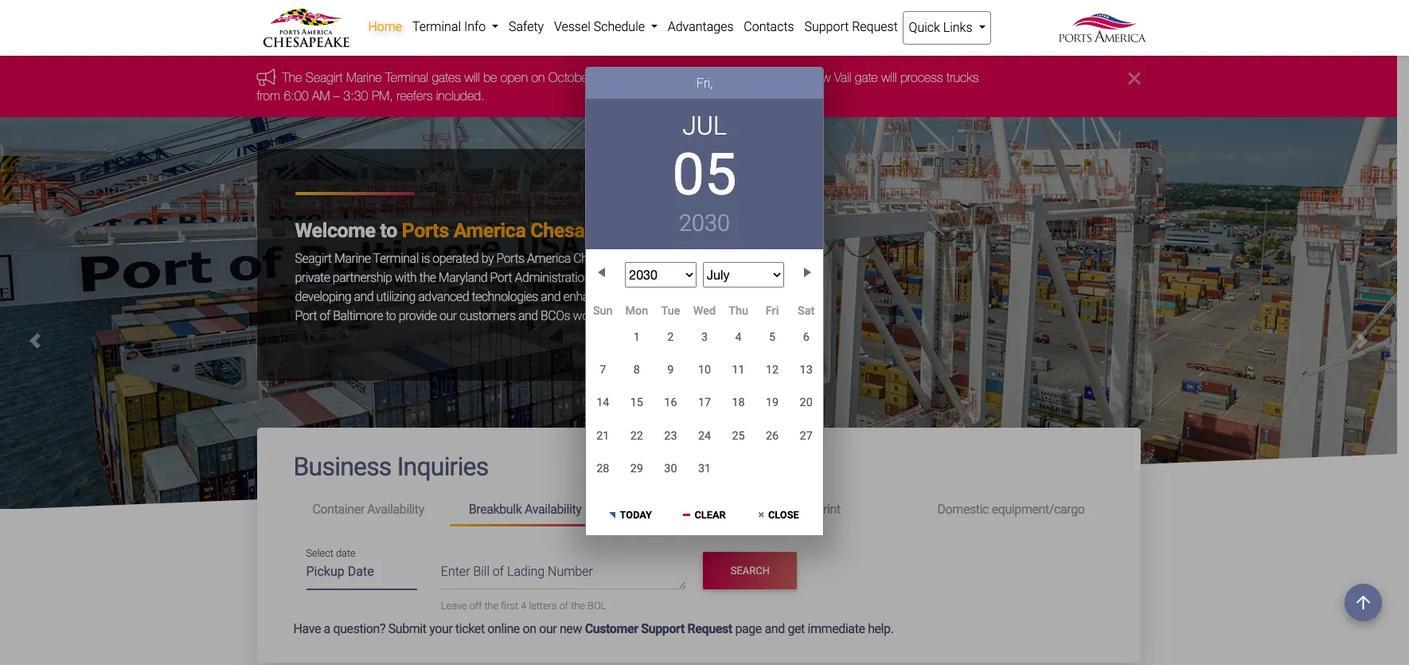 Task type: describe. For each thing, give the bounding box(es) containing it.
are
[[616, 270, 632, 285]]

advantages
[[668, 19, 734, 34]]

go to top image
[[1345, 584, 1383, 621]]

7/6/2030 cell
[[790, 321, 824, 354]]

of inside seagirt marine terminal is operated by ports america chesapeake under a public- private partnership with the maryland port administration.                         we are committed to developing and utilizing advanced technologies and enhanced infrastructure at the port of baltimore to provide                         our customers and bcos world-class service.
[[320, 308, 330, 323]]

7/4/2030 cell
[[722, 321, 756, 354]]

7/21/2030 cell
[[586, 420, 620, 452]]

7/22/2030 cell
[[620, 420, 654, 452]]

mon
[[626, 304, 649, 318]]

help.
[[868, 622, 894, 637]]

1 the from the left
[[282, 70, 302, 85]]

welcome
[[295, 219, 376, 242]]

7/18/2030 cell
[[722, 387, 756, 420]]

terminal inside seagirt marine terminal is operated by ports america chesapeake under a public- private partnership with the maryland port administration.                         we are committed to developing and utilizing advanced technologies and enhanced infrastructure at the port of baltimore to provide                         our customers and bcos world-class service.
[[373, 251, 419, 266]]

today button
[[594, 496, 667, 531]]

24
[[698, 429, 711, 443]]

ticket
[[456, 622, 485, 637]]

committed
[[635, 270, 693, 285]]

your
[[430, 622, 453, 637]]

7/15/2030 cell
[[620, 387, 654, 420]]

class
[[605, 308, 633, 323]]

online
[[488, 622, 520, 637]]

2
[[668, 330, 674, 344]]

the seagirt marine terminal gates will be open on october 9th, columbus day. the main gate and new vail gate will process trucks from 6:00 am – 3:30 pm, reefers included. alert
[[0, 56, 1398, 117]]

27
[[800, 429, 813, 443]]

eir reprint link
[[762, 495, 919, 524]]

1 vertical spatial our
[[539, 622, 557, 637]]

05
[[673, 141, 737, 209]]

7/3/2030 cell
[[688, 321, 722, 354]]

advantages link
[[663, 11, 739, 43]]

close button
[[743, 496, 816, 531]]

world-
[[573, 308, 605, 323]]

administration.
[[515, 270, 594, 285]]

fri
[[766, 304, 779, 318]]

utilizing
[[376, 289, 416, 304]]

marine inside the seagirt marine terminal gates will be open on october 9th, columbus day. the main gate and new vail gate will process trucks from 6:00 am – 3:30 pm, reefers included.
[[346, 70, 382, 85]]

availability for breakbulk availability
[[525, 502, 582, 517]]

domestic
[[938, 502, 989, 517]]

13
[[800, 363, 813, 377]]

equipment/cargo
[[992, 502, 1085, 517]]

sun
[[593, 304, 613, 318]]

contacts link
[[739, 11, 800, 43]]

vail
[[835, 70, 852, 85]]

7/11/2030 cell
[[722, 354, 756, 387]]

1 horizontal spatial request
[[852, 19, 898, 34]]

llc
[[642, 219, 675, 242]]

letters
[[529, 600, 557, 612]]

7/30/2030 cell
[[654, 452, 688, 485]]

bcos
[[541, 308, 570, 323]]

0 horizontal spatial america
[[454, 219, 526, 242]]

page
[[736, 622, 762, 637]]

and left bcos
[[518, 308, 538, 323]]

30
[[665, 462, 677, 476]]

the up wed
[[703, 289, 719, 304]]

7/14/2030 cell
[[586, 387, 620, 420]]

new
[[807, 70, 831, 85]]

14
[[597, 396, 610, 410]]

the left bol
[[571, 600, 585, 612]]

and down partnership
[[354, 289, 374, 304]]

at
[[690, 289, 700, 304]]

5
[[769, 330, 776, 344]]

seagirt marine terminal is operated by ports america chesapeake under a public- private partnership with the maryland port administration.                         we are committed to developing and utilizing advanced technologies and enhanced infrastructure at the port of baltimore to provide                         our customers and bcos world-class service.
[[295, 251, 719, 323]]

7/17/2030 cell
[[688, 387, 722, 420]]

1 vertical spatial support
[[641, 622, 685, 637]]

7/7/2030 cell
[[586, 354, 620, 387]]

2 vertical spatial to
[[386, 308, 396, 323]]

business
[[294, 452, 392, 482]]

availability for container availability
[[367, 502, 424, 517]]

Enter Bill of Lading Number text field
[[441, 562, 687, 590]]

7/5/2030 cell
[[756, 321, 790, 354]]

1 vertical spatial to
[[695, 270, 706, 285]]

2 the from the left
[[705, 70, 724, 85]]

america inside seagirt marine terminal is operated by ports america chesapeake under a public- private partnership with the maryland port administration.                         we are committed to developing and utilizing advanced technologies and enhanced infrastructure at the port of baltimore to provide                         our customers and bcos world-class service.
[[527, 251, 571, 266]]

partnership
[[333, 270, 392, 285]]

close image
[[1129, 69, 1141, 88]]

customers
[[460, 308, 516, 323]]

7/12/2030 cell
[[756, 354, 790, 387]]

0 vertical spatial to
[[380, 219, 397, 242]]

3:30
[[344, 88, 368, 103]]

inquiries
[[397, 452, 489, 482]]

vessel schedule link
[[549, 11, 663, 43]]

2 will from the left
[[882, 70, 897, 85]]

26
[[766, 429, 779, 443]]

welcome to ports america chesapeake llc
[[295, 219, 675, 242]]

21
[[597, 429, 610, 443]]

breakbulk
[[469, 502, 522, 517]]

1 vertical spatial of
[[493, 564, 504, 579]]

7/1/2030 cell
[[620, 321, 654, 354]]

private
[[295, 270, 330, 285]]

immediate
[[808, 622, 866, 637]]

0 horizontal spatial ports
[[402, 219, 449, 242]]

technologies
[[472, 289, 538, 304]]

with
[[395, 270, 417, 285]]

on inside the seagirt marine terminal gates will be open on october 9th, columbus day. the main gate and new vail gate will process trucks from 6:00 am – 3:30 pm, reefers included.
[[532, 70, 545, 85]]

booking/edo link
[[606, 495, 762, 524]]

vessel
[[554, 19, 591, 34]]

baltimore
[[333, 308, 383, 323]]

7/23/2030 cell
[[654, 420, 688, 452]]

am
[[312, 88, 330, 103]]

3
[[702, 330, 708, 344]]

safety
[[509, 19, 544, 34]]

Pickup Date text field
[[306, 559, 417, 590]]

marine inside seagirt marine terminal is operated by ports america chesapeake under a public- private partnership with the maryland port administration.                         we are committed to developing and utilizing advanced technologies and enhanced infrastructure at the port of baltimore to provide                         our customers and bcos world-class service.
[[335, 251, 371, 266]]

18
[[732, 396, 745, 410]]

7/10/2030 cell
[[688, 354, 722, 387]]

close
[[769, 509, 800, 521]]

domestic equipment/cargo
[[938, 502, 1085, 517]]

the down is
[[420, 270, 436, 285]]

main
[[728, 70, 753, 85]]

from
[[257, 88, 280, 103]]

a inside seagirt marine terminal is operated by ports america chesapeake under a public- private partnership with the maryland port administration.                         we are committed to developing and utilizing advanced technologies and enhanced infrastructure at the port of baltimore to provide                         our customers and bcos world-class service.
[[673, 251, 680, 266]]

public-
[[682, 251, 717, 266]]

1 vertical spatial request
[[688, 622, 733, 637]]

22
[[631, 429, 644, 443]]

container availability link
[[294, 495, 450, 524]]

search
[[731, 565, 770, 577]]

included.
[[436, 88, 485, 103]]

new
[[560, 622, 582, 637]]

today
[[620, 509, 652, 521]]

7/19/2030 cell
[[756, 387, 790, 420]]



Task type: locate. For each thing, give the bounding box(es) containing it.
ports inside seagirt marine terminal is operated by ports america chesapeake under a public- private partnership with the maryland port administration.                         we are committed to developing and utilizing advanced technologies and enhanced infrastructure at the port of baltimore to provide                         our customers and bcos world-class service.
[[497, 251, 525, 266]]

america
[[454, 219, 526, 242], [527, 251, 571, 266]]

our left new
[[539, 622, 557, 637]]

1 vertical spatial port
[[295, 308, 317, 323]]

of down developing
[[320, 308, 330, 323]]

6
[[803, 330, 810, 344]]

our down advanced
[[440, 308, 457, 323]]

wed
[[694, 304, 716, 318]]

7/24/2030 cell
[[688, 420, 722, 452]]

schedule
[[594, 19, 645, 34]]

1 vertical spatial on
[[523, 622, 537, 637]]

eir
[[782, 502, 799, 517]]

0 vertical spatial america
[[454, 219, 526, 242]]

the seagirt marine terminal gates will be open on october 9th, columbus day. the main gate and new vail gate will process trucks from 6:00 am – 3:30 pm, reefers included. link
[[257, 70, 979, 103]]

gate right main
[[757, 70, 780, 85]]

columbus
[[620, 70, 674, 85]]

0 vertical spatial chesapeake
[[531, 219, 637, 242]]

support right customer
[[641, 622, 685, 637]]

7/9/2030 cell
[[654, 354, 688, 387]]

be
[[484, 70, 497, 85]]

1 horizontal spatial support
[[805, 19, 849, 34]]

1 vertical spatial ports
[[497, 251, 525, 266]]

container availability
[[313, 502, 424, 517]]

on
[[532, 70, 545, 85], [523, 622, 537, 637]]

1 availability from the left
[[367, 502, 424, 517]]

0 horizontal spatial of
[[320, 308, 330, 323]]

is
[[421, 251, 430, 266]]

0 vertical spatial on
[[532, 70, 545, 85]]

seagirt up private on the left top of the page
[[295, 251, 332, 266]]

reprint
[[802, 502, 841, 517]]

ports america chesapeake image
[[0, 117, 1398, 665]]

0 horizontal spatial support
[[641, 622, 685, 637]]

7/31/2030 cell
[[688, 452, 722, 485]]

11
[[732, 363, 745, 377]]

availability inside breakbulk availability link
[[525, 502, 582, 517]]

0 horizontal spatial request
[[688, 622, 733, 637]]

0 horizontal spatial the
[[282, 70, 302, 85]]

grid containing sun
[[586, 303, 824, 485]]

0 horizontal spatial our
[[440, 308, 457, 323]]

0 horizontal spatial 4
[[521, 600, 527, 612]]

pm,
[[372, 88, 393, 103]]

1 horizontal spatial 4
[[736, 330, 742, 344]]

sat
[[798, 304, 815, 318]]

0 vertical spatial port
[[490, 270, 512, 285]]

1 horizontal spatial of
[[493, 564, 504, 579]]

terminal left info
[[413, 19, 461, 34]]

breakbulk availability
[[469, 502, 582, 517]]

the right day.
[[705, 70, 724, 85]]

and inside the seagirt marine terminal gates will be open on october 9th, columbus day. the main gate and new vail gate will process trucks from 6:00 am – 3:30 pm, reefers included.
[[783, 70, 803, 85]]

2 horizontal spatial of
[[560, 600, 569, 612]]

1 vertical spatial seagirt
[[295, 251, 332, 266]]

container
[[313, 502, 365, 517]]

1 will from the left
[[465, 70, 480, 85]]

gate
[[757, 70, 780, 85], [855, 70, 878, 85]]

the up "6:00"
[[282, 70, 302, 85]]

1 vertical spatial 4
[[521, 600, 527, 612]]

12
[[766, 363, 779, 377]]

0 horizontal spatial will
[[465, 70, 480, 85]]

home link
[[363, 11, 407, 43]]

enhanced
[[564, 289, 615, 304]]

0 vertical spatial a
[[673, 251, 680, 266]]

fri,
[[697, 75, 713, 90]]

the
[[420, 270, 436, 285], [703, 289, 719, 304], [485, 600, 499, 612], [571, 600, 585, 612]]

thu
[[729, 304, 749, 318]]

port down developing
[[295, 308, 317, 323]]

maryland
[[439, 270, 488, 285]]

gate right vail
[[855, 70, 878, 85]]

seagirt
[[306, 70, 343, 85], [295, 251, 332, 266]]

first
[[501, 600, 519, 612]]

7/28/2030 cell
[[586, 452, 620, 485]]

–
[[334, 88, 340, 103]]

19
[[766, 396, 779, 410]]

0 horizontal spatial gate
[[757, 70, 780, 85]]

20
[[800, 396, 813, 410]]

and down administration.
[[541, 289, 561, 304]]

the
[[282, 70, 302, 85], [705, 70, 724, 85]]

terminal inside the seagirt marine terminal gates will be open on october 9th, columbus day. the main gate and new vail gate will process trucks from 6:00 am – 3:30 pm, reefers included.
[[386, 70, 429, 85]]

seagirt inside the seagirt marine terminal gates will be open on october 9th, columbus day. the main gate and new vail gate will process trucks from 6:00 am – 3:30 pm, reefers included.
[[306, 70, 343, 85]]

0 vertical spatial ports
[[402, 219, 449, 242]]

provide
[[399, 308, 437, 323]]

1 horizontal spatial availability
[[525, 502, 582, 517]]

7/20/2030 cell
[[790, 387, 824, 420]]

bill
[[473, 564, 490, 579]]

vessel schedule
[[554, 19, 648, 34]]

terminal info
[[413, 19, 489, 34]]

1 vertical spatial a
[[324, 622, 330, 637]]

1 vertical spatial chesapeake
[[574, 251, 638, 266]]

4 inside cell
[[736, 330, 742, 344]]

port up technologies
[[490, 270, 512, 285]]

0 vertical spatial of
[[320, 308, 330, 323]]

will
[[465, 70, 480, 85], [882, 70, 897, 85]]

1 horizontal spatial port
[[490, 270, 512, 285]]

of right letters
[[560, 600, 569, 612]]

terminal up reefers
[[386, 70, 429, 85]]

of
[[320, 308, 330, 323], [493, 564, 504, 579], [560, 600, 569, 612]]

service.
[[635, 308, 675, 323]]

0 vertical spatial marine
[[346, 70, 382, 85]]

safety link
[[504, 11, 549, 43]]

0 vertical spatial terminal
[[413, 19, 461, 34]]

our inside seagirt marine terminal is operated by ports america chesapeake under a public- private partnership with the maryland port administration.                         we are committed to developing and utilizing advanced technologies and enhanced infrastructure at the port of baltimore to provide                         our customers and bcos world-class service.
[[440, 308, 457, 323]]

terminal up with
[[373, 251, 419, 266]]

29
[[631, 462, 644, 476]]

off
[[470, 600, 482, 612]]

america up by
[[454, 219, 526, 242]]

clear button
[[668, 496, 741, 531]]

contacts
[[744, 19, 795, 34]]

chesapeake inside seagirt marine terminal is operated by ports america chesapeake under a public- private partnership with the maryland port administration.                         we are committed to developing and utilizing advanced technologies and enhanced infrastructure at the port of baltimore to provide                         our customers and bcos world-class service.
[[574, 251, 638, 266]]

2030
[[680, 210, 730, 237]]

4 down 'thu'
[[736, 330, 742, 344]]

7
[[600, 363, 606, 377]]

1 horizontal spatial gate
[[855, 70, 878, 85]]

on down "leave off the first 4 letters of the bol"
[[523, 622, 537, 637]]

2 availability from the left
[[525, 502, 582, 517]]

1 horizontal spatial our
[[539, 622, 557, 637]]

a right "have"
[[324, 622, 330, 637]]

0 vertical spatial support
[[805, 19, 849, 34]]

10
[[698, 363, 711, 377]]

have
[[294, 622, 321, 637]]

1 vertical spatial terminal
[[386, 70, 429, 85]]

marine up 3:30
[[346, 70, 382, 85]]

submit
[[388, 622, 427, 637]]

leave off the first 4 letters of the bol
[[441, 600, 606, 612]]

0 horizontal spatial a
[[324, 622, 330, 637]]

grid
[[586, 303, 824, 485]]

0 vertical spatial 4
[[736, 330, 742, 344]]

and
[[783, 70, 803, 85], [354, 289, 374, 304], [541, 289, 561, 304], [518, 308, 538, 323], [765, 622, 785, 637]]

marine up partnership
[[335, 251, 371, 266]]

tue
[[661, 304, 681, 318]]

0 vertical spatial request
[[852, 19, 898, 34]]

0 horizontal spatial availability
[[367, 502, 424, 517]]

port
[[490, 270, 512, 285], [295, 308, 317, 323]]

ports
[[402, 219, 449, 242], [497, 251, 525, 266]]

28
[[597, 462, 610, 476]]

the right off
[[485, 600, 499, 612]]

seagirt inside seagirt marine terminal is operated by ports america chesapeake under a public- private partnership with the maryland port administration.                         we are committed to developing and utilizing advanced technologies and enhanced infrastructure at the port of baltimore to provide                         our customers and bcos world-class service.
[[295, 251, 332, 266]]

clear
[[695, 509, 726, 521]]

to down 'utilizing'
[[386, 308, 396, 323]]

availability down business inquiries
[[367, 502, 424, 517]]

customer
[[585, 622, 639, 637]]

1 horizontal spatial a
[[673, 251, 680, 266]]

developing
[[295, 289, 351, 304]]

availability right breakbulk
[[525, 502, 582, 517]]

jul 05 2030
[[673, 110, 737, 237]]

7/26/2030 cell
[[756, 420, 790, 452]]

25
[[732, 429, 745, 443]]

7/16/2030 cell
[[654, 387, 688, 420]]

availability inside the container availability link
[[367, 502, 424, 517]]

2 gate from the left
[[855, 70, 878, 85]]

october
[[549, 70, 592, 85]]

ports right by
[[497, 251, 525, 266]]

1 gate from the left
[[757, 70, 780, 85]]

1 horizontal spatial will
[[882, 70, 897, 85]]

support up new
[[805, 19, 849, 34]]

number
[[548, 564, 593, 579]]

7/2/2030 cell
[[654, 321, 688, 354]]

bullhorn image
[[257, 68, 282, 86]]

get
[[788, 622, 805, 637]]

will left process
[[882, 70, 897, 85]]

support
[[805, 19, 849, 34], [641, 622, 685, 637]]

leave
[[441, 600, 467, 612]]

business inquiries
[[294, 452, 489, 482]]

our
[[440, 308, 457, 323], [539, 622, 557, 637]]

7/27/2030 cell
[[790, 420, 824, 452]]

4 right first
[[521, 600, 527, 612]]

process
[[901, 70, 944, 85]]

seagirt up am
[[306, 70, 343, 85]]

16
[[665, 396, 677, 410]]

7/8/2030 cell
[[620, 354, 654, 387]]

0 vertical spatial seagirt
[[306, 70, 343, 85]]

reefers
[[397, 88, 433, 103]]

1 vertical spatial america
[[527, 251, 571, 266]]

7/25/2030 cell
[[722, 420, 756, 452]]

1 horizontal spatial america
[[527, 251, 571, 266]]

trucks
[[947, 70, 979, 85]]

lading
[[507, 564, 545, 579]]

1 horizontal spatial ports
[[497, 251, 525, 266]]

infrastructure
[[618, 289, 687, 304]]

will left be
[[465, 70, 480, 85]]

support request
[[805, 19, 898, 34]]

7/29/2030 cell
[[620, 452, 654, 485]]

day.
[[678, 70, 701, 85]]

a right the under
[[673, 251, 680, 266]]

to down public-
[[695, 270, 706, 285]]

to
[[380, 219, 397, 242], [695, 270, 706, 285], [386, 308, 396, 323]]

and left new
[[783, 70, 803, 85]]

2 vertical spatial terminal
[[373, 251, 419, 266]]

request
[[852, 19, 898, 34], [688, 622, 733, 637]]

0 horizontal spatial port
[[295, 308, 317, 323]]

1 horizontal spatial the
[[705, 70, 724, 85]]

1 vertical spatial marine
[[335, 251, 371, 266]]

on right 'open'
[[532, 70, 545, 85]]

terminal info link
[[407, 11, 504, 43]]

7/13/2030 cell
[[790, 354, 824, 387]]

of right bill
[[493, 564, 504, 579]]

ports up is
[[402, 219, 449, 242]]

america up administration.
[[527, 251, 571, 266]]

marine
[[346, 70, 382, 85], [335, 251, 371, 266]]

0 vertical spatial our
[[440, 308, 457, 323]]

and left the get
[[765, 622, 785, 637]]

chesapeake
[[531, 219, 637, 242], [574, 251, 638, 266]]

2 vertical spatial of
[[560, 600, 569, 612]]

to up with
[[380, 219, 397, 242]]



Task type: vqa. For each thing, say whether or not it's contained in the screenshot.


